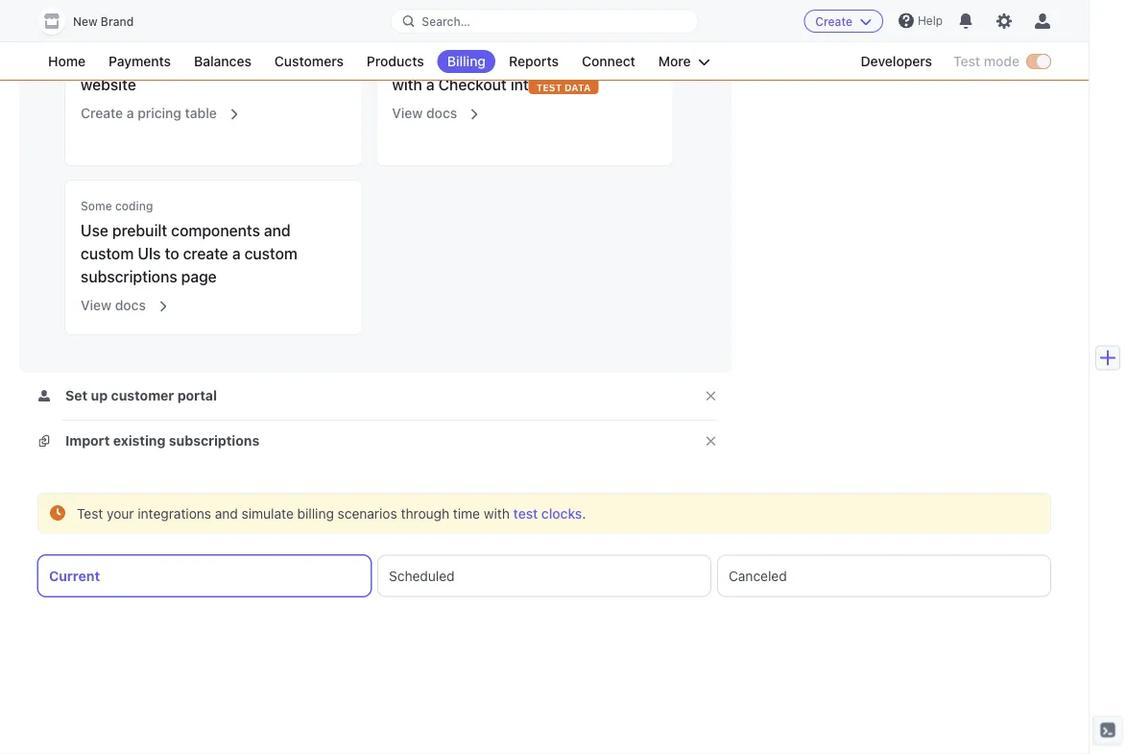 Task type: locate. For each thing, give the bounding box(es) containing it.
test clocks link
[[514, 505, 583, 521]]

2 code from the left
[[418, 30, 445, 44]]

0 horizontal spatial with
[[392, 75, 423, 94]]

with inside low code offer subscriptions on your website with a checkout integration
[[392, 75, 423, 94]]

view down use
[[81, 297, 112, 313]]

0 horizontal spatial view
[[81, 297, 112, 313]]

code
[[99, 30, 127, 44], [418, 30, 445, 44]]

tab list
[[38, 556, 1051, 596]]

svg image left import
[[38, 435, 50, 447]]

1 horizontal spatial view docs
[[392, 105, 457, 121]]

and
[[264, 221, 291, 240], [215, 505, 238, 521]]

pricing
[[147, 52, 196, 71], [138, 105, 182, 121]]

1 horizontal spatial test
[[954, 53, 981, 69]]

billing
[[447, 53, 486, 69]]

docs down checkout
[[427, 105, 457, 121]]

a down offer
[[426, 75, 435, 94]]

0 vertical spatial svg image
[[38, 390, 50, 402]]

0 vertical spatial and
[[264, 221, 291, 240]]

view
[[392, 105, 423, 121], [81, 297, 112, 313]]

code inside low code offer subscriptions on your website with a checkout integration
[[418, 30, 445, 44]]

subscriptions up checkout
[[433, 52, 530, 71]]

0 vertical spatial subscriptions
[[433, 52, 530, 71]]

pricing down payments link
[[138, 105, 182, 121]]

0 horizontal spatial code
[[99, 30, 127, 44]]

import existing subscriptions button
[[38, 431, 263, 451]]

0 vertical spatial create
[[816, 14, 853, 28]]

0 vertical spatial table
[[200, 52, 236, 71]]

reports
[[509, 53, 559, 69]]

website
[[591, 52, 647, 71], [81, 75, 136, 94]]

code down brand
[[99, 30, 127, 44]]

test
[[537, 82, 562, 93]]

home
[[48, 53, 86, 69]]

0 vertical spatial pricing
[[147, 52, 196, 71]]

your inside no code embed a pricing table on your website
[[261, 52, 293, 71]]

1 horizontal spatial on
[[534, 52, 552, 71]]

1 svg image from the top
[[38, 390, 50, 402]]

code down 'search…'
[[418, 30, 445, 44]]

0 horizontal spatial create
[[81, 105, 123, 121]]

svg image inside "set up customer portal" dropdown button
[[38, 390, 50, 402]]

svg image left set on the left bottom
[[38, 390, 50, 402]]

a right embed
[[134, 52, 143, 71]]

view docs for uis
[[81, 297, 146, 313]]

your
[[261, 52, 293, 71], [555, 52, 587, 71], [107, 505, 134, 521]]

code for embed
[[99, 30, 127, 44]]

portal
[[178, 388, 217, 404]]

with down offer
[[392, 75, 423, 94]]

and right components
[[264, 221, 291, 240]]

0 horizontal spatial website
[[81, 75, 136, 94]]

offer
[[392, 52, 429, 71]]

svg image
[[38, 390, 50, 402], [38, 435, 50, 447]]

0 vertical spatial docs
[[427, 105, 457, 121]]

your inside low code offer subscriptions on your website with a checkout integration
[[555, 52, 587, 71]]

1 vertical spatial website
[[81, 75, 136, 94]]

1 horizontal spatial your
[[261, 52, 293, 71]]

1 horizontal spatial code
[[418, 30, 445, 44]]

1 horizontal spatial view
[[392, 105, 423, 121]]

on
[[239, 52, 257, 71], [534, 52, 552, 71]]

with
[[392, 75, 423, 94], [484, 505, 510, 521]]

view docs down uis
[[81, 297, 146, 313]]

website inside no code embed a pricing table on your website
[[81, 75, 136, 94]]

connect link
[[573, 50, 645, 73]]

a right 'create' at the left top
[[232, 245, 241, 263]]

0 vertical spatial view
[[392, 105, 423, 121]]

low code offer subscriptions on your website with a checkout integration
[[392, 30, 647, 94]]

new brand
[[73, 15, 134, 28]]

test up current
[[77, 505, 103, 521]]

test
[[514, 505, 538, 521]]

1 on from the left
[[239, 52, 257, 71]]

website up data
[[591, 52, 647, 71]]

table right payments link
[[200, 52, 236, 71]]

1 vertical spatial subscriptions
[[81, 268, 177, 286]]

custom down use
[[81, 245, 134, 263]]

subscriptions down uis
[[81, 268, 177, 286]]

your right balances
[[261, 52, 293, 71]]

create inside create a pricing table button
[[81, 105, 123, 121]]

your up data
[[555, 52, 587, 71]]

create down embed
[[81, 105, 123, 121]]

test
[[954, 53, 981, 69], [77, 505, 103, 521]]

0 vertical spatial website
[[591, 52, 647, 71]]

1 vertical spatial svg image
[[38, 435, 50, 447]]

embed
[[81, 52, 130, 71]]

custom
[[81, 245, 134, 263], [245, 245, 298, 263]]

on left customers link
[[239, 52, 257, 71]]

Search… search field
[[391, 9, 698, 33]]

subscriptions
[[433, 52, 530, 71], [81, 268, 177, 286], [169, 433, 260, 449]]

docs down uis
[[115, 297, 146, 313]]

code inside no code embed a pricing table on your website
[[99, 30, 127, 44]]

2 on from the left
[[534, 52, 552, 71]]

create for create a pricing table
[[81, 105, 123, 121]]

subscriptions inside dropdown button
[[169, 433, 260, 449]]

payments link
[[99, 50, 181, 73]]

1 horizontal spatial custom
[[245, 245, 298, 263]]

view down offer
[[392, 105, 423, 121]]

2 horizontal spatial your
[[555, 52, 587, 71]]

brand
[[101, 15, 134, 28]]

1 vertical spatial table
[[185, 105, 217, 121]]

1 vertical spatial test
[[77, 505, 103, 521]]

view docs button for with
[[381, 92, 482, 127]]

0 horizontal spatial view docs
[[81, 297, 146, 313]]

1 horizontal spatial and
[[264, 221, 291, 240]]

1 vertical spatial docs
[[115, 297, 146, 313]]

2 vertical spatial subscriptions
[[169, 433, 260, 449]]

1 vertical spatial with
[[484, 505, 510, 521]]

create inside create button
[[816, 14, 853, 28]]

custom down components
[[245, 245, 298, 263]]

checkout
[[439, 75, 507, 94]]

1 vertical spatial and
[[215, 505, 238, 521]]

a inside button
[[127, 105, 134, 121]]

1 horizontal spatial website
[[591, 52, 647, 71]]

0 horizontal spatial docs
[[115, 297, 146, 313]]

.
[[583, 505, 586, 521]]

1 horizontal spatial create
[[816, 14, 853, 28]]

pricing up create a pricing table button
[[147, 52, 196, 71]]

0 vertical spatial view docs button
[[381, 92, 482, 127]]

0 horizontal spatial on
[[239, 52, 257, 71]]

pricing inside create a pricing table button
[[138, 105, 182, 121]]

2 svg image from the top
[[38, 435, 50, 447]]

1 horizontal spatial view docs button
[[381, 92, 482, 127]]

0 horizontal spatial custom
[[81, 245, 134, 263]]

some coding use prebuilt components and custom uis to create a custom subscriptions page
[[81, 199, 298, 286]]

docs
[[427, 105, 457, 121], [115, 297, 146, 313]]

and inside some coding use prebuilt components and custom uis to create a custom subscriptions page
[[264, 221, 291, 240]]

svg image inside import existing subscriptions dropdown button
[[38, 435, 50, 447]]

connect
[[582, 53, 636, 69]]

view docs
[[392, 105, 457, 121], [81, 297, 146, 313]]

your left integrations
[[107, 505, 134, 521]]

a
[[134, 52, 143, 71], [426, 75, 435, 94], [127, 105, 134, 121], [232, 245, 241, 263]]

create
[[816, 14, 853, 28], [81, 105, 123, 121]]

more
[[659, 53, 691, 69]]

1 vertical spatial view docs button
[[69, 284, 170, 319]]

integrations
[[138, 505, 211, 521]]

table down no code embed a pricing table on your website
[[185, 105, 217, 121]]

view docs down offer
[[392, 105, 457, 121]]

integration
[[511, 75, 588, 94]]

canceled button
[[719, 556, 1051, 596]]

canceled
[[729, 568, 788, 584]]

billing link
[[438, 50, 496, 73]]

0 vertical spatial view docs
[[392, 105, 457, 121]]

balances link
[[185, 50, 261, 73]]

svg image for import existing subscriptions
[[38, 435, 50, 447]]

view docs button down offer
[[381, 92, 482, 127]]

no code embed a pricing table on your website
[[81, 30, 293, 94]]

and left simulate
[[215, 505, 238, 521]]

balances
[[194, 53, 252, 69]]

1 vertical spatial pricing
[[138, 105, 182, 121]]

create up 'developers' link
[[816, 14, 853, 28]]

1 code from the left
[[99, 30, 127, 44]]

0 horizontal spatial test
[[77, 505, 103, 521]]

current
[[49, 568, 100, 584]]

view for offer subscriptions on your website with a checkout integration
[[392, 105, 423, 121]]

set up customer portal button
[[38, 386, 221, 405]]

subscriptions down portal
[[169, 433, 260, 449]]

website down embed
[[81, 75, 136, 94]]

view for use prebuilt components and custom uis to create a custom subscriptions page
[[81, 297, 112, 313]]

view docs button
[[381, 92, 482, 127], [69, 284, 170, 319]]

0 horizontal spatial view docs button
[[69, 284, 170, 319]]

1 vertical spatial view docs
[[81, 297, 146, 313]]

view docs button down uis
[[69, 284, 170, 319]]

0 vertical spatial with
[[392, 75, 423, 94]]

on up integration
[[534, 52, 552, 71]]

table
[[200, 52, 236, 71], [185, 105, 217, 121]]

scenarios
[[338, 505, 398, 521]]

a down payments link
[[127, 105, 134, 121]]

0 vertical spatial test
[[954, 53, 981, 69]]

create a pricing table button
[[69, 92, 241, 127]]

1 horizontal spatial docs
[[427, 105, 457, 121]]

0 horizontal spatial and
[[215, 505, 238, 521]]

1 vertical spatial view
[[81, 297, 112, 313]]

with left test
[[484, 505, 510, 521]]

1 vertical spatial create
[[81, 105, 123, 121]]

create for create
[[816, 14, 853, 28]]

create button
[[804, 10, 884, 33]]

products
[[367, 53, 424, 69]]

test left mode
[[954, 53, 981, 69]]



Task type: describe. For each thing, give the bounding box(es) containing it.
uis
[[138, 245, 161, 263]]

low
[[392, 30, 415, 44]]

customers
[[275, 53, 344, 69]]

subscriptions inside some coding use prebuilt components and custom uis to create a custom subscriptions page
[[81, 268, 177, 286]]

up
[[91, 388, 108, 404]]

search…
[[422, 14, 471, 28]]

some
[[81, 199, 112, 213]]

test for test your integrations and simulate billing scenarios through time with test clocks .
[[77, 505, 103, 521]]

developers
[[861, 53, 933, 69]]

0 horizontal spatial your
[[107, 505, 134, 521]]

a inside low code offer subscriptions on your website with a checkout integration
[[426, 75, 435, 94]]

set
[[65, 388, 88, 404]]

code for offer
[[418, 30, 445, 44]]

developers link
[[852, 50, 943, 73]]

set up customer portal
[[65, 388, 217, 404]]

create
[[183, 245, 228, 263]]

docs for uis
[[115, 297, 146, 313]]

test data
[[537, 82, 591, 93]]

scheduled
[[389, 568, 455, 584]]

test for test mode
[[954, 53, 981, 69]]

table inside button
[[185, 105, 217, 121]]

1 custom from the left
[[81, 245, 134, 263]]

new brand button
[[38, 8, 153, 35]]

view docs button for uis
[[69, 284, 170, 319]]

view docs for with
[[392, 105, 457, 121]]

billing
[[297, 505, 334, 521]]

more button
[[649, 50, 720, 73]]

2 custom from the left
[[245, 245, 298, 263]]

help
[[918, 14, 943, 27]]

reports link
[[500, 50, 569, 73]]

a inside no code embed a pricing table on your website
[[134, 52, 143, 71]]

clocks
[[542, 505, 583, 521]]

create a pricing table
[[81, 105, 217, 121]]

new
[[73, 15, 98, 28]]

scheduled button
[[379, 556, 711, 596]]

subscriptions inside low code offer subscriptions on your website with a checkout integration
[[433, 52, 530, 71]]

simulate
[[242, 505, 294, 521]]

to
[[165, 245, 179, 263]]

use
[[81, 221, 108, 240]]

components
[[171, 221, 260, 240]]

mode
[[985, 53, 1020, 69]]

no
[[81, 30, 96, 44]]

help button
[[891, 5, 951, 36]]

Search… text field
[[391, 9, 698, 33]]

existing
[[113, 433, 166, 449]]

through
[[401, 505, 450, 521]]

on inside low code offer subscriptions on your website with a checkout integration
[[534, 52, 552, 71]]

coding
[[115, 199, 153, 213]]

a inside some coding use prebuilt components and custom uis to create a custom subscriptions page
[[232, 245, 241, 263]]

home link
[[38, 50, 95, 73]]

customers link
[[265, 50, 353, 73]]

current button
[[38, 556, 371, 596]]

import
[[65, 433, 110, 449]]

1 horizontal spatial with
[[484, 505, 510, 521]]

payments
[[109, 53, 171, 69]]

tab list containing current
[[38, 556, 1051, 596]]

import existing subscriptions
[[65, 433, 260, 449]]

website inside low code offer subscriptions on your website with a checkout integration
[[591, 52, 647, 71]]

docs for with
[[427, 105, 457, 121]]

data
[[565, 82, 591, 93]]

products link
[[357, 50, 434, 73]]

on inside no code embed a pricing table on your website
[[239, 52, 257, 71]]

test mode
[[954, 53, 1020, 69]]

table inside no code embed a pricing table on your website
[[200, 52, 236, 71]]

svg image for set up customer portal
[[38, 390, 50, 402]]

customer
[[111, 388, 174, 404]]

prebuilt
[[112, 221, 167, 240]]

pricing inside no code embed a pricing table on your website
[[147, 52, 196, 71]]

test your integrations and simulate billing scenarios through time with test clocks .
[[77, 505, 586, 521]]

page
[[181, 268, 217, 286]]

time
[[453, 505, 480, 521]]



Task type: vqa. For each thing, say whether or not it's contained in the screenshot.


